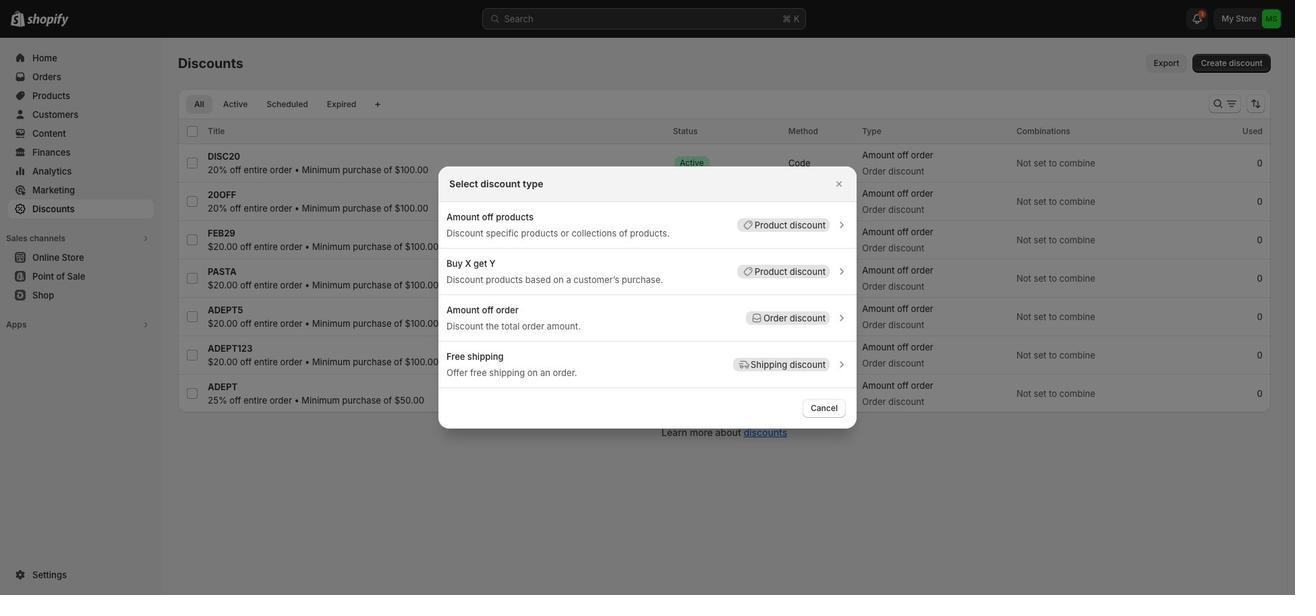 Task type: locate. For each thing, give the bounding box(es) containing it.
tab list
[[183, 94, 367, 114]]

dialog
[[0, 167, 1295, 429]]



Task type: describe. For each thing, give the bounding box(es) containing it.
shopify image
[[27, 13, 69, 27]]



Task type: vqa. For each thing, say whether or not it's contained in the screenshot.
This
no



